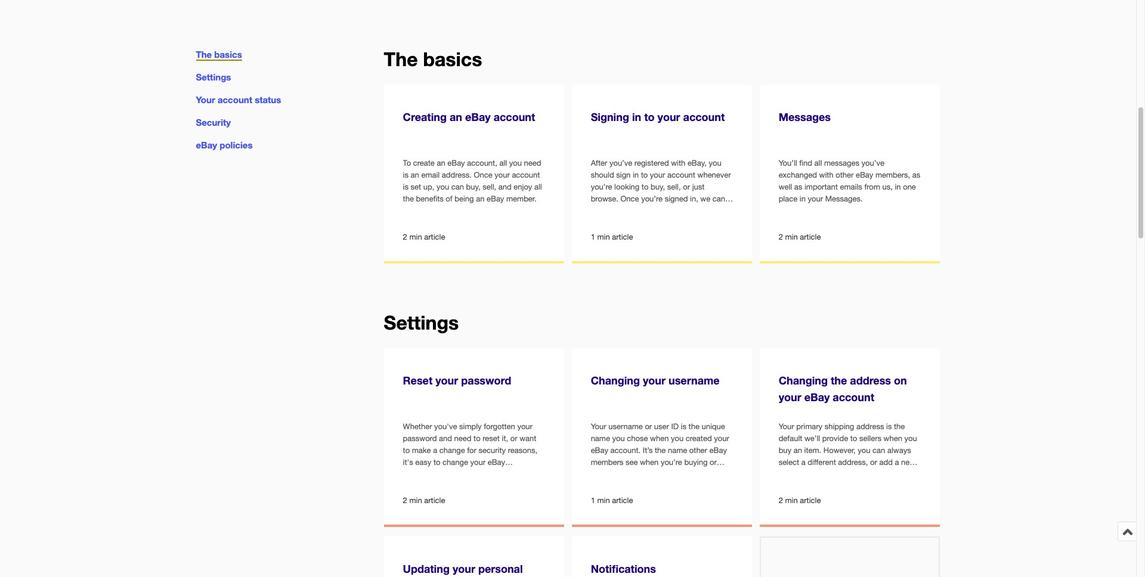 Task type: describe. For each thing, give the bounding box(es) containing it.
in right signing
[[632, 110, 642, 124]]

or inside after you've registered with ebay, you should sign in to your account whenever you're looking to buy, sell, or just browse. once you're signed in, we can personalize your shopping experience and show you items you might like based on your interests.
[[683, 183, 690, 192]]

chose
[[627, 435, 648, 444]]

signing
[[591, 110, 629, 124]]

it's
[[643, 447, 653, 455]]

1 horizontal spatial username
[[669, 374, 720, 387]]

address,
[[838, 458, 868, 467]]

0 horizontal spatial basics
[[214, 49, 242, 60]]

can for creating
[[451, 183, 464, 192]]

and inside after you've registered with ebay, you should sign in to your account whenever you're looking to buy, sell, or just browse. once you're signed in, we can personalize your shopping experience and show you items you might like based on your interests.
[[591, 219, 604, 228]]

0 vertical spatial name
[[591, 435, 610, 444]]

1 min article for the basics
[[591, 233, 633, 242]]

min for changing your username
[[597, 497, 610, 505]]

you up whenever
[[709, 159, 722, 168]]

up,
[[423, 183, 435, 192]]

reset your password
[[403, 374, 511, 387]]

you up of
[[437, 183, 449, 192]]

article for signing in to your account
[[612, 233, 633, 242]]

with inside the your username or user id is the unique name you chose when you created your ebay account. it's the name other ebay members see when you're buying or selling with them.
[[615, 470, 629, 479]]

in right the place
[[800, 195, 806, 204]]

signed
[[665, 195, 688, 204]]

you up "account."
[[612, 435, 625, 444]]

shipping
[[825, 423, 855, 432]]

is down to on the left top of page
[[403, 171, 409, 180]]

you up enjoy
[[509, 159, 522, 168]]

ebay policies
[[196, 140, 253, 151]]

article for reset your password
[[424, 497, 445, 505]]

account down the settings link
[[218, 94, 252, 105]]

well
[[779, 183, 792, 192]]

0 vertical spatial you're
[[591, 183, 612, 192]]

password.
[[403, 470, 439, 479]]

ebay,
[[688, 159, 707, 168]]

select
[[779, 458, 799, 467]]

updating your personal
[[403, 563, 523, 578]]

emails
[[840, 183, 863, 192]]

can inside after you've registered with ebay, you should sign in to your account whenever you're looking to buy, sell, or just browse. once you're signed in, we can personalize your shopping experience and show you items you might like based on your interests.
[[713, 195, 725, 204]]

being
[[455, 195, 474, 204]]

benefits
[[416, 195, 444, 204]]

settings link
[[196, 72, 231, 82]]

2 for changing the address on your ebay account
[[779, 497, 783, 505]]

1 horizontal spatial basics
[[423, 48, 482, 70]]

on inside changing the address on your ebay account
[[894, 374, 907, 387]]

set
[[411, 183, 421, 192]]

password inside the whether you've simply forgotten your password and need to reset it, or want to make a change for security reasons, it's easy to change your ebay password.
[[403, 435, 437, 444]]

the inside changing the address on your ebay account
[[831, 374, 847, 387]]

default
[[779, 435, 803, 444]]

updating your personal link
[[384, 537, 565, 578]]

to up for
[[474, 435, 481, 444]]

your up want
[[517, 423, 533, 432]]

signing in to your account
[[591, 110, 725, 124]]

1 vertical spatial name
[[668, 447, 687, 455]]

provide
[[823, 435, 848, 444]]

looking
[[615, 183, 640, 192]]

article for creating an ebay account
[[424, 233, 445, 242]]

different
[[808, 458, 836, 467]]

sell, inside to create an ebay account, all you need is an email address. once your account is set up, you can buy, sell, and enjoy all the benefits of being an ebay member.
[[483, 183, 496, 192]]

your down for
[[470, 458, 486, 467]]

changing for changing the address on your ebay account
[[779, 374, 828, 387]]

when for address
[[884, 435, 903, 444]]

article for changing the address on your ebay account
[[800, 497, 821, 505]]

add
[[880, 458, 893, 467]]

you up always
[[905, 435, 917, 444]]

members,
[[876, 171, 911, 180]]

0 horizontal spatial all
[[500, 159, 507, 168]]

reset
[[403, 374, 433, 387]]

registered
[[635, 159, 669, 168]]

to right signing
[[644, 110, 655, 124]]

you down "shopping"
[[663, 219, 675, 228]]

0 horizontal spatial the
[[196, 49, 212, 60]]

to right looking
[[642, 183, 649, 192]]

need for the basics
[[524, 159, 541, 168]]

an right create
[[437, 159, 445, 168]]

you down sellers
[[858, 447, 871, 455]]

should
[[591, 171, 614, 180]]

after
[[591, 159, 608, 168]]

notifications
[[591, 563, 656, 576]]

them.
[[632, 470, 651, 479]]

however,
[[824, 447, 856, 455]]

your inside to create an ebay account, all you need is an email address. once your account is set up, you can buy, sell, and enjoy all the benefits of being an ebay member.
[[495, 171, 510, 180]]

shopping
[[650, 207, 682, 216]]

2 horizontal spatial a
[[895, 458, 899, 467]]

always
[[888, 447, 911, 455]]

from
[[865, 183, 881, 192]]

1 horizontal spatial settings
[[384, 312, 459, 334]]

you down id
[[671, 435, 684, 444]]

1 horizontal spatial all
[[535, 183, 542, 192]]

min for reset your password
[[410, 497, 422, 505]]

want
[[520, 435, 537, 444]]

a inside the whether you've simply forgotten your password and need to reset it, or want to make a change for security reasons, it's easy to change your ebay password.
[[433, 447, 437, 455]]

your up items
[[633, 207, 648, 216]]

show
[[606, 219, 625, 228]]

2 min article for creating an ebay account
[[403, 233, 445, 242]]

your account status
[[196, 94, 281, 105]]

place
[[779, 195, 798, 204]]

account up account,
[[494, 110, 535, 124]]

an right "creating"
[[450, 110, 462, 124]]

account inside after you've registered with ebay, you should sign in to your account whenever you're looking to buy, sell, or just browse. once you're signed in, we can personalize your shopping experience and show you items you might like based on your interests.
[[668, 171, 696, 180]]

your down registered
[[650, 171, 665, 180]]

your inside the your username or user id is the unique name you chose when you created your ebay account. it's the name other ebay members see when you're buying or selling with them.
[[714, 435, 730, 444]]

member.
[[506, 195, 537, 204]]

1 min article for settings
[[591, 497, 633, 505]]

sign
[[616, 171, 631, 180]]

0 vertical spatial settings
[[196, 72, 231, 82]]

your account status link
[[196, 94, 281, 105]]

in,
[[690, 195, 698, 204]]

address inside your primary shipping address is the default we'll provide to sellers when you buy an item. however, you can always select a different address, or add a new one, during checkout.
[[857, 423, 884, 432]]

created
[[686, 435, 712, 444]]

min for signing in to your account
[[597, 233, 610, 242]]

changing for changing your username
[[591, 374, 640, 387]]

0 horizontal spatial your
[[196, 94, 215, 105]]

or inside the whether you've simply forgotten your password and need to reset it, or want to make a change for security reasons, it's easy to change your ebay password.
[[511, 435, 518, 444]]

and inside the whether you've simply forgotten your password and need to reset it, or want to make a change for security reasons, it's easy to change your ebay password.
[[439, 435, 452, 444]]

whenever
[[698, 171, 731, 180]]

find
[[800, 159, 813, 168]]

reasons,
[[508, 447, 538, 455]]

unique
[[702, 423, 725, 432]]

members
[[591, 458, 624, 467]]

your up user
[[643, 374, 666, 387]]

when down the it's
[[640, 458, 659, 467]]

on inside after you've registered with ebay, you should sign in to your account whenever you're looking to buy, sell, or just browse. once you're signed in, we can personalize your shopping experience and show you items you might like based on your interests.
[[615, 231, 623, 240]]

of
[[446, 195, 453, 204]]

user
[[654, 423, 669, 432]]

create
[[413, 159, 435, 168]]

you'll
[[779, 159, 797, 168]]

2 min article for changing the address on your ebay account
[[779, 497, 821, 505]]

interests.
[[643, 231, 674, 240]]

creating
[[403, 110, 447, 124]]

you right show
[[627, 219, 640, 228]]

2 min article for messages
[[779, 233, 821, 242]]

messages
[[824, 159, 860, 168]]

it,
[[502, 435, 508, 444]]

and inside to create an ebay account, all you need is an email address. once your account is set up, you can buy, sell, and enjoy all the benefits of being an ebay member.
[[499, 183, 512, 192]]

the right the it's
[[655, 447, 666, 455]]

messages.
[[825, 195, 863, 204]]

might
[[677, 219, 697, 228]]

creating an ebay account
[[403, 110, 535, 124]]

your username or user id is the unique name you chose when you created your ebay account. it's the name other ebay members see when you're buying or selling with them.
[[591, 423, 730, 479]]

article for messages
[[800, 233, 821, 242]]

whether
[[403, 423, 432, 432]]

after you've registered with ebay, you should sign in to your account whenever you're looking to buy, sell, or just browse. once you're signed in, we can personalize your shopping experience and show you items you might like based on your interests.
[[591, 159, 731, 240]]

personalize
[[591, 207, 630, 216]]

1 horizontal spatial as
[[913, 171, 921, 180]]

1 vertical spatial change
[[443, 458, 468, 467]]

your inside changing the address on your ebay account
[[779, 391, 802, 404]]

account inside to create an ebay account, all you need is an email address. once your account is set up, you can buy, sell, and enjoy all the benefits of being an ebay member.
[[512, 171, 540, 180]]

1 vertical spatial as
[[795, 183, 803, 192]]

changing the address on your ebay account
[[779, 374, 907, 404]]



Task type: locate. For each thing, give the bounding box(es) containing it.
0 vertical spatial and
[[499, 183, 512, 192]]

article down benefits
[[424, 233, 445, 242]]

1 horizontal spatial need
[[524, 159, 541, 168]]

1 vertical spatial once
[[621, 195, 639, 204]]

0 horizontal spatial and
[[439, 435, 452, 444]]

to
[[403, 159, 411, 168]]

2 changing from the left
[[779, 374, 828, 387]]

and
[[499, 183, 512, 192], [591, 219, 604, 228], [439, 435, 452, 444]]

with left 'ebay,'
[[671, 159, 686, 168]]

0 horizontal spatial sell,
[[483, 183, 496, 192]]

0 vertical spatial on
[[615, 231, 623, 240]]

1 vertical spatial with
[[819, 171, 834, 180]]

your down unique
[[714, 435, 730, 444]]

2 vertical spatial and
[[439, 435, 452, 444]]

important
[[805, 183, 838, 192]]

all right enjoy
[[535, 183, 542, 192]]

simply
[[459, 423, 482, 432]]

your for changing the address on your ebay account
[[779, 423, 794, 432]]

your inside your primary shipping address is the default we'll provide to sellers when you buy an item. however, you can always select a different address, or add a new one, during checkout.
[[779, 423, 794, 432]]

0 horizontal spatial need
[[454, 435, 472, 444]]

1 horizontal spatial once
[[621, 195, 639, 204]]

buy, inside to create an ebay account, all you need is an email address. once your account is set up, you can buy, sell, and enjoy all the benefits of being an ebay member.
[[466, 183, 481, 192]]

notifications link
[[572, 537, 752, 578]]

1 1 from the top
[[591, 233, 595, 242]]

2 horizontal spatial can
[[873, 447, 886, 455]]

2 vertical spatial you're
[[661, 458, 682, 467]]

for
[[467, 447, 477, 455]]

0 vertical spatial password
[[461, 374, 511, 387]]

name
[[591, 435, 610, 444], [668, 447, 687, 455]]

an email
[[411, 171, 440, 180]]

once down looking
[[621, 195, 639, 204]]

ebay inside changing the address on your ebay account
[[805, 391, 830, 404]]

an right being
[[476, 195, 485, 204]]

0 horizontal spatial buy,
[[466, 183, 481, 192]]

1 horizontal spatial the
[[384, 48, 418, 70]]

your inside updating your personal
[[453, 563, 475, 576]]

primary
[[797, 423, 823, 432]]

your up members
[[591, 423, 607, 432]]

other
[[836, 171, 854, 180], [690, 447, 708, 455]]

on
[[615, 231, 623, 240], [894, 374, 907, 387]]

username inside the your username or user id is the unique name you chose when you created your ebay account. it's the name other ebay members see when you're buying or selling with them.
[[609, 423, 643, 432]]

your down account,
[[495, 171, 510, 180]]

1 vertical spatial need
[[454, 435, 472, 444]]

min down selling
[[597, 497, 610, 505]]

0 horizontal spatial can
[[451, 183, 464, 192]]

1 horizontal spatial other
[[836, 171, 854, 180]]

your up default on the right bottom of page
[[779, 423, 794, 432]]

you've
[[434, 423, 457, 432]]

once down account,
[[474, 171, 493, 180]]

account up enjoy
[[512, 171, 540, 180]]

is inside your primary shipping address is the default we'll provide to sellers when you buy an item. however, you can always select a different address, or add a new one, during checkout.
[[887, 423, 892, 432]]

or right buying
[[710, 458, 717, 467]]

when inside your primary shipping address is the default we'll provide to sellers when you buy an item. however, you can always select a different address, or add a new one, during checkout.
[[884, 435, 903, 444]]

it's
[[403, 458, 413, 467]]

the
[[384, 48, 418, 70], [196, 49, 212, 60]]

can
[[451, 183, 464, 192], [713, 195, 725, 204], [873, 447, 886, 455]]

status
[[255, 94, 281, 105]]

your up registered
[[658, 110, 680, 124]]

2 for reset your password
[[403, 497, 407, 505]]

1 vertical spatial address
[[857, 423, 884, 432]]

1 buy, from the left
[[466, 183, 481, 192]]

need for settings
[[454, 435, 472, 444]]

account up 'ebay,'
[[683, 110, 725, 124]]

your right reset
[[436, 374, 458, 387]]

can inside to create an ebay account, all you need is an email address. once your account is set up, you can buy, sell, and enjoy all the benefits of being an ebay member.
[[451, 183, 464, 192]]

or left user
[[645, 423, 652, 432]]

0 horizontal spatial other
[[690, 447, 708, 455]]

2 buy, from the left
[[651, 183, 665, 192]]

your for changing your username
[[591, 423, 607, 432]]

selling
[[591, 470, 613, 479]]

like
[[699, 219, 711, 228]]

items
[[642, 219, 661, 228]]

2 horizontal spatial all
[[815, 159, 822, 168]]

once inside after you've registered with ebay, you should sign in to your account whenever you're looking to buy, sell, or just browse. once you're signed in, we can personalize your shopping experience and show you items you might like based on your interests.
[[621, 195, 639, 204]]

you're
[[591, 183, 612, 192], [641, 195, 663, 204], [661, 458, 682, 467]]

username up chose
[[609, 423, 643, 432]]

2 min article for reset your password
[[403, 497, 445, 505]]

with inside after you've registered with ebay, you should sign in to your account whenever you're looking to buy, sell, or just browse. once you're signed in, we can personalize your shopping experience and show you items you might like based on your interests.
[[671, 159, 686, 168]]

the
[[403, 195, 414, 204], [831, 374, 847, 387], [689, 423, 700, 432], [894, 423, 905, 432], [655, 447, 666, 455]]

once inside to create an ebay account, all you need is an email address. once your account is set up, you can buy, sell, and enjoy all the benefits of being an ebay member.
[[474, 171, 493, 180]]

1 horizontal spatial sell,
[[667, 183, 681, 192]]

1 horizontal spatial a
[[802, 458, 806, 467]]

1 changing from the left
[[591, 374, 640, 387]]

ebay policies link
[[196, 140, 253, 151]]

a
[[433, 447, 437, 455], [802, 458, 806, 467], [895, 458, 899, 467]]

buy, up being
[[466, 183, 481, 192]]

you've inside you'll find all messages you've exchanged with other ebay members, as well as important emails from us, in one place in your messages.
[[862, 159, 885, 168]]

min down show
[[597, 233, 610, 242]]

an inside your primary shipping address is the default we'll provide to sellers when you buy an item. however, you can always select a different address, or add a new one, during checkout.
[[794, 447, 802, 455]]

2 for messages
[[779, 233, 783, 242]]

ebay inside you'll find all messages you've exchanged with other ebay members, as well as important emails from us, in one place in your messages.
[[856, 171, 874, 180]]

you've up 'sign'
[[610, 159, 633, 168]]

forgotten
[[484, 423, 515, 432]]

all inside you'll find all messages you've exchanged with other ebay members, as well as important emails from us, in one place in your messages.
[[815, 159, 822, 168]]

0 horizontal spatial name
[[591, 435, 610, 444]]

other inside the your username or user id is the unique name you chose when you created your ebay account. it's the name other ebay members see when you're buying or selling with them.
[[690, 447, 708, 455]]

as down exchanged
[[795, 183, 803, 192]]

article down show
[[612, 233, 633, 242]]

settings down the basics link
[[196, 72, 231, 82]]

your
[[658, 110, 680, 124], [495, 171, 510, 180], [650, 171, 665, 180], [808, 195, 823, 204], [633, 207, 648, 216], [625, 231, 641, 240], [436, 374, 458, 387], [643, 374, 666, 387], [779, 391, 802, 404], [517, 423, 533, 432], [714, 435, 730, 444], [470, 458, 486, 467], [453, 563, 475, 576]]

0 vertical spatial 1 min article
[[591, 233, 633, 242]]

need inside to create an ebay account, all you need is an email address. once your account is set up, you can buy, sell, and enjoy all the benefits of being an ebay member.
[[524, 159, 541, 168]]

an
[[450, 110, 462, 124], [437, 159, 445, 168], [476, 195, 485, 204], [794, 447, 802, 455]]

ebay inside the whether you've simply forgotten your password and need to reset it, or want to make a change for security reasons, it's easy to change your ebay password.
[[488, 458, 505, 467]]

we'll
[[805, 435, 820, 444]]

1 for settings
[[591, 497, 595, 505]]

reset
[[483, 435, 500, 444]]

1 vertical spatial 1 min article
[[591, 497, 633, 505]]

1 down personalize
[[591, 233, 595, 242]]

your
[[196, 94, 215, 105], [591, 423, 607, 432], [779, 423, 794, 432]]

id
[[671, 423, 679, 432]]

or
[[683, 183, 690, 192], [645, 423, 652, 432], [511, 435, 518, 444], [710, 458, 717, 467], [870, 458, 878, 467]]

can right we
[[713, 195, 725, 204]]

an right buy
[[794, 447, 802, 455]]

you've inside after you've registered with ebay, you should sign in to your account whenever you're looking to buy, sell, or just browse. once you're signed in, we can personalize your shopping experience and show you items you might like based on your interests.
[[610, 159, 633, 168]]

messages
[[779, 110, 831, 124]]

a right make
[[433, 447, 437, 455]]

one
[[903, 183, 916, 192]]

1 horizontal spatial changing
[[779, 374, 828, 387]]

once
[[474, 171, 493, 180], [621, 195, 639, 204]]

2 you've from the left
[[862, 159, 885, 168]]

1 vertical spatial you're
[[641, 195, 663, 204]]

need up enjoy
[[524, 159, 541, 168]]

a right add
[[895, 458, 899, 467]]

see
[[626, 458, 638, 467]]

exchanged
[[779, 171, 817, 180]]

buy
[[779, 447, 792, 455]]

and up based
[[591, 219, 604, 228]]

2 vertical spatial can
[[873, 447, 886, 455]]

min for messages
[[785, 233, 798, 242]]

1 horizontal spatial your
[[591, 423, 607, 432]]

buying
[[685, 458, 708, 467]]

to left sellers
[[851, 435, 858, 444]]

article for changing your username
[[612, 497, 633, 505]]

ebay
[[465, 110, 491, 124], [196, 140, 217, 151], [448, 159, 465, 168], [856, 171, 874, 180], [487, 195, 504, 204], [805, 391, 830, 404], [591, 447, 609, 455], [710, 447, 727, 455], [488, 458, 505, 467]]

2 1 from the top
[[591, 497, 595, 505]]

account down 'ebay,'
[[668, 171, 696, 180]]

account inside changing the address on your ebay account
[[833, 391, 875, 404]]

1 vertical spatial and
[[591, 219, 604, 228]]

account,
[[467, 159, 497, 168]]

to right easy
[[434, 458, 441, 467]]

browse.
[[591, 195, 619, 204]]

0 horizontal spatial you've
[[610, 159, 633, 168]]

or left just
[[683, 183, 690, 192]]

in right 'sign'
[[633, 171, 639, 180]]

you've up members,
[[862, 159, 885, 168]]

1 horizontal spatial you've
[[862, 159, 885, 168]]

security
[[196, 117, 231, 128]]

buy,
[[466, 183, 481, 192], [651, 183, 665, 192]]

2 for creating an ebay account
[[403, 233, 407, 242]]

0 horizontal spatial password
[[403, 435, 437, 444]]

address up shipping at the bottom right of the page
[[850, 374, 891, 387]]

when for username
[[650, 435, 669, 444]]

0 vertical spatial as
[[913, 171, 921, 180]]

0 vertical spatial address
[[850, 374, 891, 387]]

2 vertical spatial with
[[615, 470, 629, 479]]

the basics up "creating"
[[384, 48, 482, 70]]

you're up "shopping"
[[641, 195, 663, 204]]

0 vertical spatial need
[[524, 159, 541, 168]]

changing inside changing the address on your ebay account
[[779, 374, 828, 387]]

0 vertical spatial 1
[[591, 233, 595, 242]]

is up always
[[887, 423, 892, 432]]

1 vertical spatial 1
[[591, 497, 595, 505]]

1 vertical spatial settings
[[384, 312, 459, 334]]

is
[[403, 171, 409, 180], [403, 183, 409, 192], [681, 423, 687, 432], [887, 423, 892, 432]]

security
[[479, 447, 506, 455]]

min down benefits
[[410, 233, 422, 242]]

username
[[669, 374, 720, 387], [609, 423, 643, 432]]

account.
[[611, 447, 641, 455]]

0 horizontal spatial once
[[474, 171, 493, 180]]

2 horizontal spatial and
[[591, 219, 604, 228]]

the basics
[[384, 48, 482, 70], [196, 49, 242, 60]]

0 horizontal spatial with
[[615, 470, 629, 479]]

2 min article down password.
[[403, 497, 445, 505]]

your primary shipping address is the default we'll provide to sellers when you buy an item. however, you can always select a different address, or add a new one, during checkout.
[[779, 423, 917, 479]]

2 sell, from the left
[[667, 183, 681, 192]]

1 min article down show
[[591, 233, 633, 242]]

1 horizontal spatial on
[[894, 374, 907, 387]]

your inside the your username or user id is the unique name you chose when you created your ebay account. it's the name other ebay members see when you're buying or selling with them.
[[591, 423, 607, 432]]

0 horizontal spatial changing
[[591, 374, 640, 387]]

is left set
[[403, 183, 409, 192]]

0 vertical spatial with
[[671, 159, 686, 168]]

article
[[424, 233, 445, 242], [612, 233, 633, 242], [800, 233, 821, 242], [424, 497, 445, 505], [612, 497, 633, 505], [800, 497, 821, 505]]

sell, up the signed
[[667, 183, 681, 192]]

0 horizontal spatial the basics
[[196, 49, 242, 60]]

you're inside the your username or user id is the unique name you chose when you created your ebay account. it's the name other ebay members see when you're buying or selling with them.
[[661, 458, 682, 467]]

as up the one
[[913, 171, 921, 180]]

2 min article down the place
[[779, 233, 821, 242]]

whether you've simply forgotten your password and need to reset it, or want to make a change for security reasons, it's easy to change your ebay password.
[[403, 423, 538, 479]]

0 vertical spatial can
[[451, 183, 464, 192]]

change left for
[[440, 447, 465, 455]]

1 for the basics
[[591, 233, 595, 242]]

with inside you'll find all messages you've exchanged with other ebay members, as well as important emails from us, in one place in your messages.
[[819, 171, 834, 180]]

1 horizontal spatial buy,
[[651, 183, 665, 192]]

0 vertical spatial once
[[474, 171, 493, 180]]

item.
[[805, 447, 822, 455]]

1 horizontal spatial can
[[713, 195, 725, 204]]

security link
[[196, 117, 231, 128]]

1 horizontal spatial with
[[671, 159, 686, 168]]

can inside your primary shipping address is the default we'll provide to sellers when you buy an item. however, you can always select a different address, or add a new one, during checkout.
[[873, 447, 886, 455]]

0 horizontal spatial a
[[433, 447, 437, 455]]

1 horizontal spatial password
[[461, 374, 511, 387]]

in inside after you've registered with ebay, you should sign in to your account whenever you're looking to buy, sell, or just browse. once you're signed in, we can personalize your shopping experience and show you items you might like based on your interests.
[[633, 171, 639, 180]]

0 vertical spatial change
[[440, 447, 465, 455]]

changing your username
[[591, 374, 720, 387]]

all right account,
[[500, 159, 507, 168]]

is inside the your username or user id is the unique name you chose when you created your ebay account. it's the name other ebay members see when you're buying or selling with them.
[[681, 423, 687, 432]]

make
[[412, 447, 431, 455]]

address up sellers
[[857, 423, 884, 432]]

article down password.
[[424, 497, 445, 505]]

2 horizontal spatial with
[[819, 171, 834, 180]]

when
[[650, 435, 669, 444], [884, 435, 903, 444], [640, 458, 659, 467]]

other down messages
[[836, 171, 854, 180]]

1 vertical spatial on
[[894, 374, 907, 387]]

updating
[[403, 563, 450, 576]]

settings up reset
[[384, 312, 459, 334]]

1 1 min article from the top
[[591, 233, 633, 242]]

the up shipping at the bottom right of the page
[[831, 374, 847, 387]]

0 horizontal spatial settings
[[196, 72, 231, 82]]

to inside your primary shipping address is the default we'll provide to sellers when you buy an item. however, you can always select a different address, or add a new one, during checkout.
[[851, 435, 858, 444]]

and down you've
[[439, 435, 452, 444]]

article down them.
[[612, 497, 633, 505]]

1 vertical spatial can
[[713, 195, 725, 204]]

1 vertical spatial username
[[609, 423, 643, 432]]

1 horizontal spatial name
[[668, 447, 687, 455]]

can for changing
[[873, 447, 886, 455]]

1 sell, from the left
[[483, 183, 496, 192]]

account up shipping at the bottom right of the page
[[833, 391, 875, 404]]

experience
[[685, 207, 723, 216]]

2 horizontal spatial your
[[779, 423, 794, 432]]

sellers
[[860, 435, 882, 444]]

0 horizontal spatial username
[[609, 423, 643, 432]]

a up one, during
[[802, 458, 806, 467]]

other inside you'll find all messages you've exchanged with other ebay members, as well as important emails from us, in one place in your messages.
[[836, 171, 854, 180]]

to
[[644, 110, 655, 124], [641, 171, 648, 180], [642, 183, 649, 192], [474, 435, 481, 444], [851, 435, 858, 444], [403, 447, 410, 455], [434, 458, 441, 467]]

checkout.
[[820, 470, 855, 479]]

the up created
[[689, 423, 700, 432]]

change
[[440, 447, 465, 455], [443, 458, 468, 467]]

the inside your primary shipping address is the default we'll provide to sellers when you buy an item. however, you can always select a different address, or add a new one, during checkout.
[[894, 423, 905, 432]]

when down user
[[650, 435, 669, 444]]

1 horizontal spatial the basics
[[384, 48, 482, 70]]

can up add
[[873, 447, 886, 455]]

1 down selling
[[591, 497, 595, 505]]

your left interests.
[[625, 231, 641, 240]]

can down 'address.'
[[451, 183, 464, 192]]

we
[[701, 195, 711, 204]]

min down password.
[[410, 497, 422, 505]]

personal
[[478, 563, 523, 576]]

new
[[902, 458, 916, 467]]

min for creating an ebay account
[[410, 233, 422, 242]]

or inside your primary shipping address is the default we'll provide to sellers when you buy an item. however, you can always select a different address, or add a new one, during checkout.
[[870, 458, 878, 467]]

one, during
[[779, 470, 818, 479]]

buy, up the signed
[[651, 183, 665, 192]]

you've
[[610, 159, 633, 168], [862, 159, 885, 168]]

address inside changing the address on your ebay account
[[850, 374, 891, 387]]

the inside to create an ebay account, all you need is an email address. once your account is set up, you can buy, sell, and enjoy all the benefits of being an ebay member.
[[403, 195, 414, 204]]

address
[[850, 374, 891, 387], [857, 423, 884, 432]]

to down registered
[[641, 171, 648, 180]]

password
[[461, 374, 511, 387], [403, 435, 437, 444]]

you'll find all messages you've exchanged with other ebay members, as well as important emails from us, in one place in your messages.
[[779, 159, 921, 204]]

the basics link
[[196, 49, 242, 61]]

all right find
[[815, 159, 822, 168]]

easy
[[415, 458, 432, 467]]

in right "us,"
[[895, 183, 901, 192]]

buy, inside after you've registered with ebay, you should sign in to your account whenever you're looking to buy, sell, or just browse. once you're signed in, we can personalize your shopping experience and show you items you might like based on your interests.
[[651, 183, 665, 192]]

as
[[913, 171, 921, 180], [795, 183, 803, 192]]

to up it's
[[403, 447, 410, 455]]

sell, down account,
[[483, 183, 496, 192]]

min for changing the address on your ebay account
[[785, 497, 798, 505]]

0 horizontal spatial on
[[615, 231, 623, 240]]

the down set
[[403, 195, 414, 204]]

1
[[591, 233, 595, 242], [591, 497, 595, 505]]

0 vertical spatial other
[[836, 171, 854, 180]]

or left add
[[870, 458, 878, 467]]

sell, inside after you've registered with ebay, you should sign in to your account whenever you're looking to buy, sell, or just browse. once you're signed in, we can personalize your shopping experience and show you items you might like based on your interests.
[[667, 183, 681, 192]]

enjoy
[[514, 183, 532, 192]]

1 you've from the left
[[610, 159, 633, 168]]

or right it,
[[511, 435, 518, 444]]

2 min article down one, during
[[779, 497, 821, 505]]

1 vertical spatial password
[[403, 435, 437, 444]]

article down one, during
[[800, 497, 821, 505]]

your inside you'll find all messages you've exchanged with other ebay members, as well as important emails from us, in one place in your messages.
[[808, 195, 823, 204]]

you're left buying
[[661, 458, 682, 467]]

1 min article
[[591, 233, 633, 242], [591, 497, 633, 505]]

1 vertical spatial other
[[690, 447, 708, 455]]

other down created
[[690, 447, 708, 455]]

0 horizontal spatial as
[[795, 183, 803, 192]]

is right id
[[681, 423, 687, 432]]

when up always
[[884, 435, 903, 444]]

1 min article down selling
[[591, 497, 633, 505]]

need down simply on the left bottom of the page
[[454, 435, 472, 444]]

need inside the whether you've simply forgotten your password and need to reset it, or want to make a change for security reasons, it's easy to change your ebay password.
[[454, 435, 472, 444]]

settings
[[196, 72, 231, 82], [384, 312, 459, 334]]

2 1 min article from the top
[[591, 497, 633, 505]]

0 vertical spatial username
[[669, 374, 720, 387]]

1 horizontal spatial and
[[499, 183, 512, 192]]

your down important
[[808, 195, 823, 204]]



Task type: vqa. For each thing, say whether or not it's contained in the screenshot.
closing.
no



